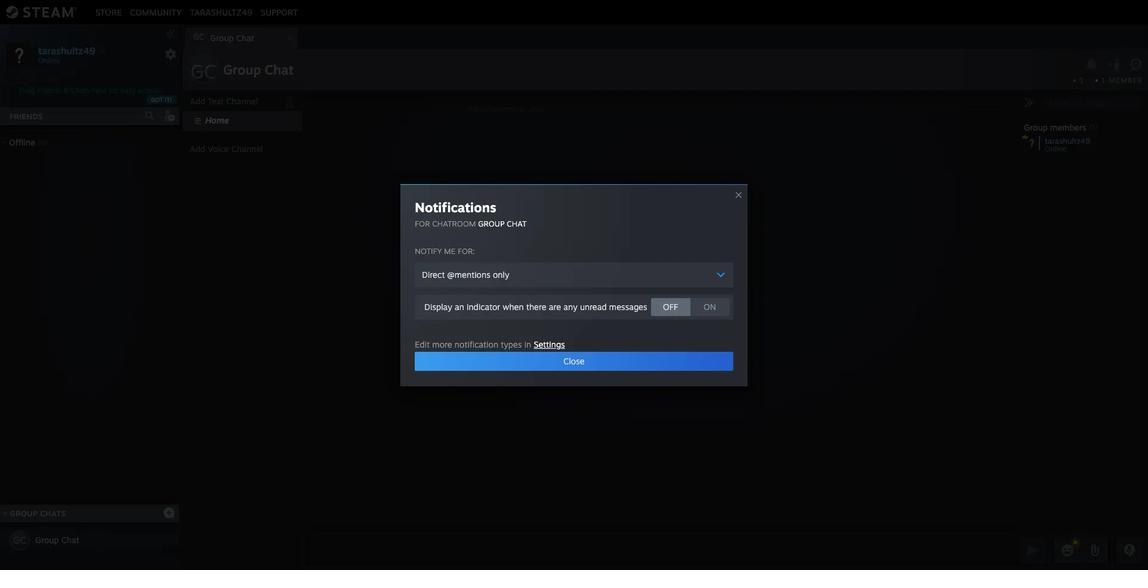 Task type: describe. For each thing, give the bounding box(es) containing it.
0 vertical spatial group chat
[[223, 61, 294, 78]]

2 vertical spatial gc
[[13, 535, 26, 547]]

unpin channel list image
[[282, 93, 297, 109]]

1 member
[[1102, 76, 1143, 85]]

offline
[[9, 137, 35, 147]]

add for add text channel
[[190, 96, 205, 106]]

home
[[205, 115, 229, 125]]

Filter by Name text field
[[1041, 96, 1144, 111]]

notify me for:
[[415, 246, 475, 256]]

add for add voice channel
[[190, 144, 205, 154]]

only
[[493, 270, 510, 280]]

here
[[92, 86, 107, 95]]

0 vertical spatial chats
[[71, 86, 90, 95]]

channel for add voice channel
[[231, 144, 263, 154]]

notify
[[415, 246, 442, 256]]

drag
[[19, 86, 35, 95]]

access
[[138, 86, 160, 95]]

gc inside gc group chat
[[193, 32, 204, 42]]

online
[[1045, 144, 1067, 153]]

2 horizontal spatial tarashultz49
[[1045, 136, 1091, 146]]

invite a friend to this group chat image
[[1107, 57, 1123, 72]]

chat inside gc group chat
[[236, 33, 254, 43]]

chatroom
[[432, 219, 476, 228]]

chat down group chats
[[61, 535, 79, 546]]

more
[[432, 339, 452, 349]]

channel for add text channel
[[226, 96, 258, 106]]

store
[[96, 7, 122, 17]]

any
[[564, 302, 578, 312]]

display an indicator when there are any unread messages
[[425, 302, 647, 312]]

for:
[[458, 246, 475, 256]]

edit more notification types in settings close
[[415, 339, 585, 366]]

submit image
[[1026, 543, 1041, 558]]

off
[[663, 302, 678, 312]]

voice
[[208, 144, 229, 154]]

17,
[[520, 105, 528, 113]]

community link
[[126, 7, 186, 17]]

group chats
[[10, 509, 66, 519]]

2023
[[530, 105, 545, 113]]

support link
[[257, 7, 302, 17]]

manage notification settings image
[[1085, 58, 1100, 71]]

search my friends list image
[[144, 110, 155, 121]]

chat inside "notifications for chatroom group chat"
[[507, 219, 527, 228]]

close
[[564, 356, 585, 366]]

when
[[503, 302, 524, 312]]

chat up the unpin channel list icon
[[265, 61, 294, 78]]

1 vertical spatial chats
[[40, 509, 66, 519]]

collapse chats list image
[[0, 511, 14, 516]]

unread
[[580, 302, 607, 312]]

manage group chat settings image
[[1130, 58, 1145, 73]]

tarashultz49 link
[[186, 7, 257, 17]]

are
[[549, 302, 561, 312]]

settings
[[534, 339, 565, 349]]

0 vertical spatial tarashultz49
[[190, 7, 252, 17]]

notifications
[[415, 199, 496, 215]]

add a friend image
[[162, 109, 175, 122]]

0 horizontal spatial tarashultz49
[[38, 44, 95, 56]]

direct
[[422, 270, 445, 280]]



Task type: locate. For each thing, give the bounding box(es) containing it.
indicator
[[467, 302, 500, 312]]

group chat up the unpin channel list icon
[[223, 61, 294, 78]]

chat down tarashultz49 link
[[236, 33, 254, 43]]

tarashultz49 online
[[1045, 136, 1091, 153]]

for
[[109, 86, 118, 95], [415, 219, 430, 228]]

1 up filter by name text box
[[1080, 76, 1084, 85]]

send special image
[[1088, 544, 1103, 558]]

gc down tarashultz49 link
[[193, 32, 204, 42]]

0 horizontal spatial chats
[[40, 509, 66, 519]]

group chat down group chats
[[35, 535, 79, 546]]

1 horizontal spatial chats
[[71, 86, 90, 95]]

add
[[190, 96, 205, 106], [190, 144, 205, 154]]

manage friends list settings image
[[165, 48, 177, 60]]

direct @mentions only
[[422, 270, 510, 280]]

store link
[[91, 7, 126, 17]]

group members
[[1024, 122, 1087, 133]]

0 vertical spatial gc
[[193, 32, 204, 42]]

1 vertical spatial group chat
[[35, 535, 79, 546]]

1 vertical spatial channel
[[231, 144, 263, 154]]

support
[[261, 7, 298, 17]]

1
[[1080, 76, 1084, 85], [1102, 76, 1107, 85]]

an
[[455, 302, 464, 312]]

close this tab image
[[284, 35, 295, 42]]

tarashultz49 down members
[[1045, 136, 1091, 146]]

on
[[704, 302, 716, 312]]

channel right text
[[226, 96, 258, 106]]

1 horizontal spatial 1
[[1102, 76, 1107, 85]]

channel right voice
[[231, 144, 263, 154]]

member
[[1109, 76, 1143, 85]]

for right here
[[109, 86, 118, 95]]

group inside gc group chat
[[210, 33, 234, 43]]

chat
[[236, 33, 254, 43], [265, 61, 294, 78], [507, 219, 527, 228], [61, 535, 79, 546]]

chats
[[71, 86, 90, 95], [40, 509, 66, 519]]

friends left &
[[37, 86, 61, 95]]

drag friends & chats here for easy access
[[19, 86, 160, 95]]

0 horizontal spatial 1
[[1080, 76, 1084, 85]]

display
[[425, 302, 452, 312]]

group
[[210, 33, 234, 43], [223, 61, 261, 78], [1024, 122, 1048, 133], [478, 219, 505, 228], [10, 509, 38, 519], [35, 535, 59, 546]]

1 left member
[[1102, 76, 1107, 85]]

members
[[1050, 122, 1087, 133]]

1 for 1 member
[[1102, 76, 1107, 85]]

tarashultz49 up &
[[38, 44, 95, 56]]

create a group chat image
[[163, 507, 175, 519]]

types
[[501, 339, 522, 349]]

for up notify
[[415, 219, 430, 228]]

1 add from the top
[[190, 96, 205, 106]]

me
[[444, 246, 456, 256]]

chats right collapse chats list image
[[40, 509, 66, 519]]

0 horizontal spatial group chat
[[35, 535, 79, 546]]

friday, november 17, 2023
[[469, 105, 545, 113]]

1 for 1
[[1080, 76, 1084, 85]]

gc up text
[[191, 60, 217, 84]]

2 1 from the left
[[1102, 76, 1107, 85]]

0 horizontal spatial for
[[109, 86, 118, 95]]

1 horizontal spatial tarashultz49
[[190, 7, 252, 17]]

edit
[[415, 339, 430, 349]]

tarashultz49
[[190, 7, 252, 17], [38, 44, 95, 56], [1045, 136, 1091, 146]]

group chat
[[223, 61, 294, 78], [35, 535, 79, 546]]

channel
[[226, 96, 258, 106], [231, 144, 263, 154]]

friday,
[[469, 105, 487, 113]]

0 vertical spatial friends
[[37, 86, 61, 95]]

close button
[[415, 352, 733, 371]]

tarashultz49 up gc group chat
[[190, 7, 252, 17]]

november
[[489, 105, 518, 113]]

add text channel
[[190, 96, 258, 106]]

1 vertical spatial add
[[190, 144, 205, 154]]

add left text
[[190, 96, 205, 106]]

group inside "notifications for chatroom group chat"
[[478, 219, 505, 228]]

notification
[[455, 339, 498, 349]]

1 vertical spatial tarashultz49
[[38, 44, 95, 56]]

0 vertical spatial channel
[[226, 96, 258, 106]]

chat up only
[[507, 219, 527, 228]]

&
[[63, 86, 69, 95]]

for inside "notifications for chatroom group chat"
[[415, 219, 430, 228]]

1 1 from the left
[[1080, 76, 1084, 85]]

gc down collapse chats list image
[[13, 535, 26, 547]]

None text field
[[306, 536, 1017, 566]]

messages
[[609, 302, 647, 312]]

0 vertical spatial for
[[109, 86, 118, 95]]

friends
[[37, 86, 61, 95], [10, 112, 43, 121]]

0 vertical spatial add
[[190, 96, 205, 106]]

2 add from the top
[[190, 144, 205, 154]]

gc
[[193, 32, 204, 42], [191, 60, 217, 84], [13, 535, 26, 547]]

1 vertical spatial for
[[415, 219, 430, 228]]

text
[[208, 96, 224, 106]]

1 vertical spatial friends
[[10, 112, 43, 121]]

@mentions
[[447, 270, 491, 280]]

notifications for chatroom group chat
[[415, 199, 527, 228]]

gc group chat
[[193, 32, 254, 43]]

collapse member list image
[[1024, 98, 1034, 107]]

add left voice
[[190, 144, 205, 154]]

add voice channel
[[190, 144, 263, 154]]

1 vertical spatial gc
[[191, 60, 217, 84]]

friends down drag
[[10, 112, 43, 121]]

in
[[525, 339, 531, 349]]

there
[[526, 302, 547, 312]]

chats right &
[[71, 86, 90, 95]]

community
[[130, 7, 182, 17]]

2 vertical spatial tarashultz49
[[1045, 136, 1091, 146]]

1 horizontal spatial for
[[415, 219, 430, 228]]

easy
[[120, 86, 136, 95]]

1 horizontal spatial group chat
[[223, 61, 294, 78]]



Task type: vqa. For each thing, say whether or not it's contained in the screenshot.
OR in the bottom of the page
no



